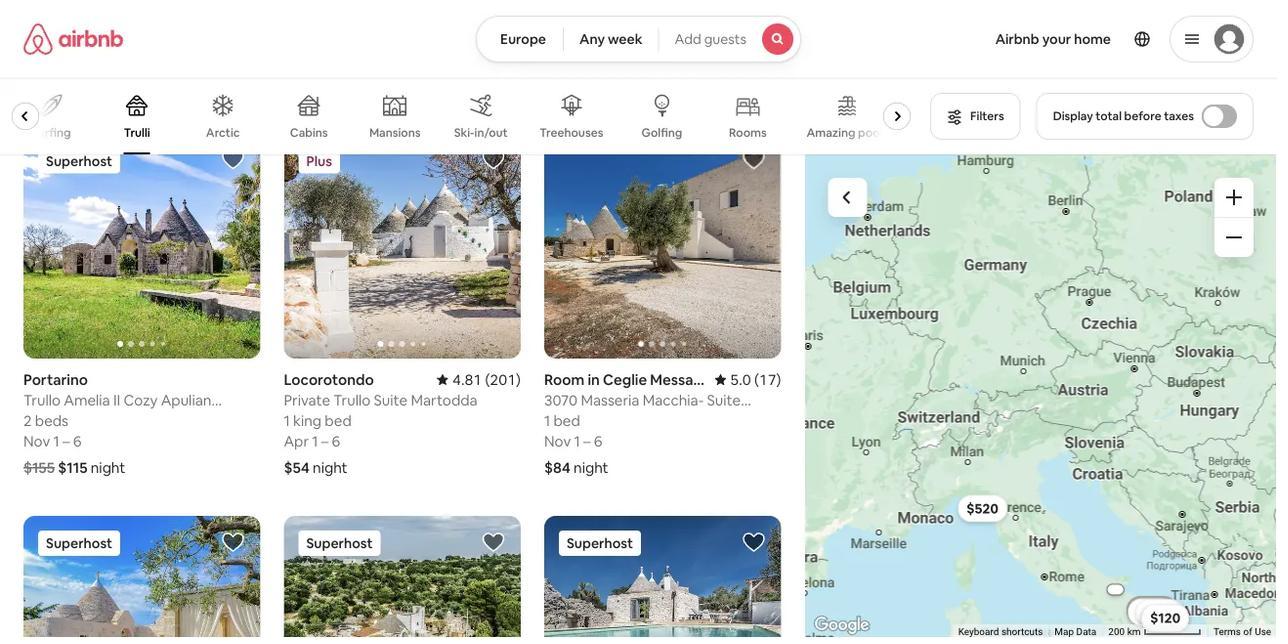 Task type: describe. For each thing, give the bounding box(es) containing it.
week
[[608, 30, 643, 48]]

portarino
[[23, 370, 88, 389]]

add to wishlist: putignano image
[[482, 531, 505, 554]]

night inside 2 beds nov 1 – 6 $155 $115 night
[[91, 458, 125, 477]]

4
[[23, 29, 32, 48]]

200 km button
[[1103, 624, 1208, 638]]

golfing
[[642, 125, 682, 140]]

valle
[[399, 8, 431, 27]]

suite
[[374, 390, 408, 410]]

europe button
[[476, 16, 564, 63]]

private
[[284, 390, 330, 410]]

5.0 (17)
[[730, 370, 781, 389]]

google map
showing 20 stays. region
[[805, 154, 1277, 638]]

30
[[83, 49, 100, 68]]

6 for $208
[[594, 49, 603, 68]]

200
[[1108, 626, 1125, 638]]

use
[[1255, 626, 1271, 638]]

locorotondo private trullo suite martodda 1 king bed apr 1 – 6 $54 night
[[284, 370, 478, 477]]

$155
[[23, 458, 55, 477]]

6 inside the locorotondo private trullo suite martodda 1 king bed apr 1 – 6 $54 night
[[332, 432, 340, 451]]

martodda
[[411, 390, 478, 410]]

$359 button
[[1135, 599, 1185, 626]]

display total before taxes button
[[1037, 93, 1254, 140]]

6 for $84
[[594, 432, 603, 451]]

'itria
[[446, 8, 475, 27]]

$127 night
[[284, 75, 353, 95]]

add to wishlist: room in ceglie messapica image
[[742, 148, 766, 172]]

your
[[1042, 30, 1071, 48]]

$130 inside the $130 "button"
[[1137, 603, 1167, 621]]

(17)
[[754, 370, 781, 389]]

google image
[[810, 613, 874, 638]]

4.81 (201)
[[452, 370, 521, 389]]

– for 2 beds nov 1 – 6 $155 $115 night
[[63, 432, 70, 451]]

zoom in image
[[1227, 190, 1242, 205]]

night inside the locorotondo private trullo suite martodda 1 king bed apr 1 – 6 $54 night
[[313, 458, 348, 477]]

$182 button
[[1141, 603, 1188, 630]]

map
[[1055, 626, 1074, 638]]

$182
[[1149, 608, 1179, 626]]

display total before taxes
[[1053, 108, 1194, 124]]

$115
[[58, 458, 88, 477]]

don
[[64, 8, 92, 27]]

before
[[1124, 108, 1162, 124]]

in
[[384, 8, 395, 27]]

$84 button
[[1140, 601, 1182, 629]]

$520 button
[[958, 495, 1007, 522]]

treehouses
[[540, 125, 603, 140]]

airbnb your home
[[996, 30, 1111, 48]]

– inside the locorotondo private trullo suite martodda 1 king bed apr 1 – 6 $54 night
[[321, 432, 329, 451]]

rooms
[[729, 125, 767, 140]]

2 beds nov 1 – 6 $208 $130 night
[[544, 29, 652, 95]]

$520
[[966, 500, 998, 517]]

keyboard shortcuts button
[[958, 625, 1043, 638]]

0 horizontal spatial add to wishlist: locorotondo image
[[221, 531, 245, 554]]

group containing surfing
[[0, 78, 919, 154]]

terms of use link
[[1214, 626, 1271, 638]]

$120 button
[[1141, 604, 1189, 632]]

1 $127 button from the left
[[1136, 599, 1183, 627]]

shortcuts
[[1002, 626, 1043, 638]]

map data
[[1055, 626, 1097, 638]]

$130 inside the 2 beds nov 1 – 6 $208 $130 night
[[582, 75, 614, 95]]

night inside the trullo don giulio 4 beds mar 23 – 30 $274 night
[[60, 75, 94, 95]]

filters button
[[931, 93, 1021, 140]]

map data button
[[1055, 625, 1097, 638]]

$244
[[1136, 601, 1168, 619]]

night inside 1 bed nov 1 – 6 $84 night
[[574, 458, 609, 477]]

$274 inside the trullo don giulio 4 beds mar 23 – 30 $274 night
[[23, 75, 56, 95]]

5.0
[[730, 370, 751, 389]]

giulio
[[95, 8, 133, 27]]

1 horizontal spatial add to wishlist: locorotondo image
[[482, 148, 505, 172]]

pools
[[858, 125, 888, 140]]

data
[[1077, 626, 1097, 638]]

– for 2 beds nov 1 – 6 $208 $130 night
[[583, 49, 591, 68]]

in/out
[[474, 125, 508, 140]]

europe
[[500, 30, 546, 48]]

profile element
[[825, 0, 1254, 78]]

2 beds nov 1 – 6 $155 $115 night
[[23, 411, 125, 477]]

any week
[[580, 30, 643, 48]]

king
[[293, 411, 322, 430]]

display
[[1053, 108, 1093, 124]]

add to wishlist: portarino image
[[221, 148, 245, 172]]



Task type: locate. For each thing, give the bounding box(es) containing it.
$274 button
[[1140, 605, 1189, 632]]

beds down the portarino
[[35, 411, 68, 430]]

ski-
[[454, 125, 475, 140]]

6
[[594, 49, 603, 68], [73, 432, 82, 451], [332, 432, 340, 451], [594, 432, 603, 451]]

nov inside 2 beds nov 1 – 6 $155 $115 night
[[23, 432, 50, 451]]

cabins
[[290, 125, 328, 140]]

nov inside the 2 beds nov 1 – 6 $208 $130 night
[[544, 49, 571, 68]]

nov for $208
[[544, 49, 571, 68]]

add guests
[[675, 30, 747, 48]]

23
[[52, 49, 69, 68]]

2 horizontal spatial trullo
[[334, 390, 371, 410]]

1 horizontal spatial $130
[[1137, 603, 1167, 621]]

trullo
[[23, 8, 61, 27], [284, 8, 321, 27], [334, 390, 371, 410]]

taxes
[[1164, 108, 1194, 124]]

beds for 2 beds nov 1 – 6 $155 $115 night
[[35, 411, 68, 430]]

0 vertical spatial 2
[[544, 29, 553, 48]]

1 vertical spatial add to wishlist: locorotondo image
[[221, 531, 245, 554]]

1 inside the 2 beds nov 1 – 6 $208 $130 night
[[574, 49, 580, 68]]

$54
[[284, 458, 310, 477]]

1 vertical spatial $130
[[1137, 603, 1167, 621]]

$244 button
[[1127, 596, 1177, 624]]

1
[[574, 49, 580, 68], [284, 411, 290, 430], [544, 411, 550, 430], [53, 432, 59, 451], [312, 432, 318, 451], [574, 432, 580, 451]]

$120
[[1150, 609, 1181, 627]]

2 up $155
[[23, 411, 32, 430]]

amazing
[[807, 125, 856, 140]]

trulli
[[124, 125, 150, 140]]

beds for 2 beds nov 1 – 6 $208 $130 night
[[556, 29, 589, 48]]

6 inside 2 beds nov 1 – 6 $155 $115 night
[[73, 432, 82, 451]]

– inside the trullo don giulio 4 beds mar 23 – 30 $274 night
[[72, 49, 79, 68]]

1 vertical spatial 2
[[23, 411, 32, 430]]

locorotondo
[[284, 370, 374, 389]]

1 bed from the left
[[325, 411, 352, 430]]

trullo for trullo don giulio 4 beds mar 23 – 30 $274 night
[[23, 8, 61, 27]]

4.81
[[452, 370, 482, 389]]

trullo up the 4
[[23, 8, 61, 27]]

$208
[[544, 75, 579, 95]]

filters
[[971, 108, 1004, 124]]

keyboard
[[958, 626, 999, 638]]

nov inside 1 bed nov 1 – 6 $84 night
[[544, 432, 571, 451]]

0 vertical spatial $130
[[582, 75, 614, 95]]

5.0 out of 5 average rating,  17 reviews image
[[715, 370, 781, 389]]

$274 inside button
[[1149, 610, 1180, 627]]

apr
[[284, 432, 309, 451]]

trullo inside the locorotondo private trullo suite martodda 1 king bed apr 1 – 6 $54 night
[[334, 390, 371, 410]]

$212
[[1140, 602, 1170, 620]]

nov
[[544, 49, 571, 68], [23, 432, 50, 451], [544, 432, 571, 451]]

1 inside 2 beds nov 1 – 6 $155 $115 night
[[53, 432, 59, 451]]

d
[[434, 8, 443, 27]]

2
[[544, 29, 553, 48], [23, 411, 32, 430]]

bed inside 1 bed nov 1 – 6 $84 night
[[554, 411, 580, 430]]

night inside the 2 beds nov 1 – 6 $208 $130 night
[[618, 75, 652, 95]]

2 for 2 beds nov 1 – 6 $208 $130 night
[[544, 29, 553, 48]]

beds inside 2 beds nov 1 – 6 $155 $115 night
[[35, 411, 68, 430]]

keyboard shortcuts
[[958, 626, 1043, 638]]

1 vertical spatial $274
[[1149, 610, 1180, 627]]

terms of use
[[1214, 626, 1271, 638]]

$274
[[23, 75, 56, 95], [1149, 610, 1180, 627]]

add guests button
[[658, 16, 801, 63]]

bed
[[325, 411, 352, 430], [554, 411, 580, 430]]

beds inside the 2 beds nov 1 – 6 $208 $130 night
[[556, 29, 589, 48]]

1 horizontal spatial bed
[[554, 411, 580, 430]]

0 horizontal spatial 2
[[23, 411, 32, 430]]

4.81 out of 5 average rating,  201 reviews image
[[437, 370, 521, 389]]

nov for $84
[[544, 432, 571, 451]]

beds up 23
[[35, 29, 69, 48]]

6 for $155
[[73, 432, 82, 451]]

bed inside the locorotondo private trullo suite martodda 1 king bed apr 1 – 6 $54 night
[[325, 411, 352, 430]]

none search field containing europe
[[476, 16, 801, 63]]

0 horizontal spatial trullo
[[23, 8, 61, 27]]

2 bed from the left
[[554, 411, 580, 430]]

2 $127 button from the left
[[1134, 599, 1181, 627]]

add
[[675, 30, 701, 48]]

mansions
[[369, 125, 421, 140]]

$212 button
[[1132, 597, 1179, 625]]

any week button
[[563, 16, 659, 63]]

– inside 1 bed nov 1 – 6 $84 night
[[583, 432, 591, 451]]

2 inside the 2 beds nov 1 – 6 $208 $130 night
[[544, 29, 553, 48]]

– inside 2 beds nov 1 – 6 $155 $115 night
[[63, 432, 70, 451]]

mar
[[23, 49, 49, 68]]

group
[[0, 78, 919, 154], [23, 134, 260, 359], [284, 134, 521, 359], [544, 134, 781, 359], [23, 516, 260, 638], [284, 516, 521, 638], [544, 516, 781, 638]]

–
[[72, 49, 79, 68], [583, 49, 591, 68], [63, 432, 70, 451], [321, 432, 329, 451], [583, 432, 591, 451]]

night
[[60, 75, 94, 95], [318, 75, 353, 95], [618, 75, 652, 95], [91, 458, 125, 477], [313, 458, 348, 477], [574, 458, 609, 477]]

– inside the 2 beds nov 1 – 6 $208 $130 night
[[583, 49, 591, 68]]

2 inside 2 beds nov 1 – 6 $155 $115 night
[[23, 411, 32, 430]]

2 for 2 beds nov 1 – 6 $155 $115 night
[[23, 411, 32, 430]]

nov for $155
[[23, 432, 50, 451]]

home
[[1074, 30, 1111, 48]]

guests
[[704, 30, 747, 48]]

0 horizontal spatial $274
[[23, 75, 56, 95]]

$359
[[1144, 604, 1176, 622]]

0 horizontal spatial bed
[[325, 411, 352, 430]]

terms
[[1214, 626, 1241, 638]]

1 horizontal spatial 2
[[544, 29, 553, 48]]

km
[[1127, 626, 1141, 638]]

beds inside the trullo don giulio 4 beds mar 23 – 30 $274 night
[[35, 29, 69, 48]]

trullo for trullo del 1800 in valle d 'itria
[[284, 8, 321, 27]]

0 vertical spatial $274
[[23, 75, 56, 95]]

arctic
[[206, 125, 240, 140]]

add to wishlist: cisternino image
[[742, 531, 766, 554]]

any
[[580, 30, 605, 48]]

0 vertical spatial $84
[[544, 458, 571, 477]]

trullo inside the trullo don giulio 4 beds mar 23 – 30 $274 night
[[23, 8, 61, 27]]

1 horizontal spatial $274
[[1149, 610, 1180, 627]]

airbnb
[[996, 30, 1040, 48]]

zoom out image
[[1227, 230, 1242, 245]]

0 vertical spatial add to wishlist: locorotondo image
[[482, 148, 505, 172]]

$84 inside button
[[1149, 606, 1173, 624]]

1 vertical spatial $84
[[1149, 606, 1173, 624]]

trullo don giulio 4 beds mar 23 – 30 $274 night
[[23, 8, 133, 95]]

del
[[324, 8, 345, 27]]

1 horizontal spatial trullo
[[284, 8, 321, 27]]

0 horizontal spatial $130
[[582, 75, 614, 95]]

surfing
[[31, 125, 71, 140]]

beds up $208
[[556, 29, 589, 48]]

add to wishlist: locorotondo image
[[482, 148, 505, 172], [221, 531, 245, 554]]

$127 button
[[1136, 599, 1183, 627], [1134, 599, 1181, 627]]

ski-in/out
[[454, 125, 508, 140]]

amazing pools
[[807, 125, 888, 140]]

None search field
[[476, 16, 801, 63]]

6 inside the 2 beds nov 1 – 6 $208 $130 night
[[594, 49, 603, 68]]

– for 1 bed nov 1 – 6 $84 night
[[583, 432, 591, 451]]

$130 button
[[1128, 599, 1176, 626]]

1800
[[348, 8, 380, 27]]

trullo left del
[[284, 8, 321, 27]]

1 horizontal spatial $84
[[1149, 606, 1173, 624]]

2 left any
[[544, 29, 553, 48]]

0 horizontal spatial $84
[[544, 458, 571, 477]]

6 inside 1 bed nov 1 – 6 $84 night
[[594, 432, 603, 451]]

$84 inside 1 bed nov 1 – 6 $84 night
[[544, 458, 571, 477]]

trullo down locorotondo
[[334, 390, 371, 410]]

airbnb your home link
[[984, 19, 1123, 60]]

beds
[[35, 29, 69, 48], [556, 29, 589, 48], [35, 411, 68, 430]]

of
[[1244, 626, 1253, 638]]

200 km
[[1108, 626, 1143, 638]]

1 bed nov 1 – 6 $84 night
[[544, 411, 609, 477]]

$130
[[582, 75, 614, 95], [1137, 603, 1167, 621]]

total
[[1096, 108, 1122, 124]]

trullo del 1800 in valle d 'itria
[[284, 8, 475, 27]]



Task type: vqa. For each thing, say whether or not it's contained in the screenshot.
'$208'
yes



